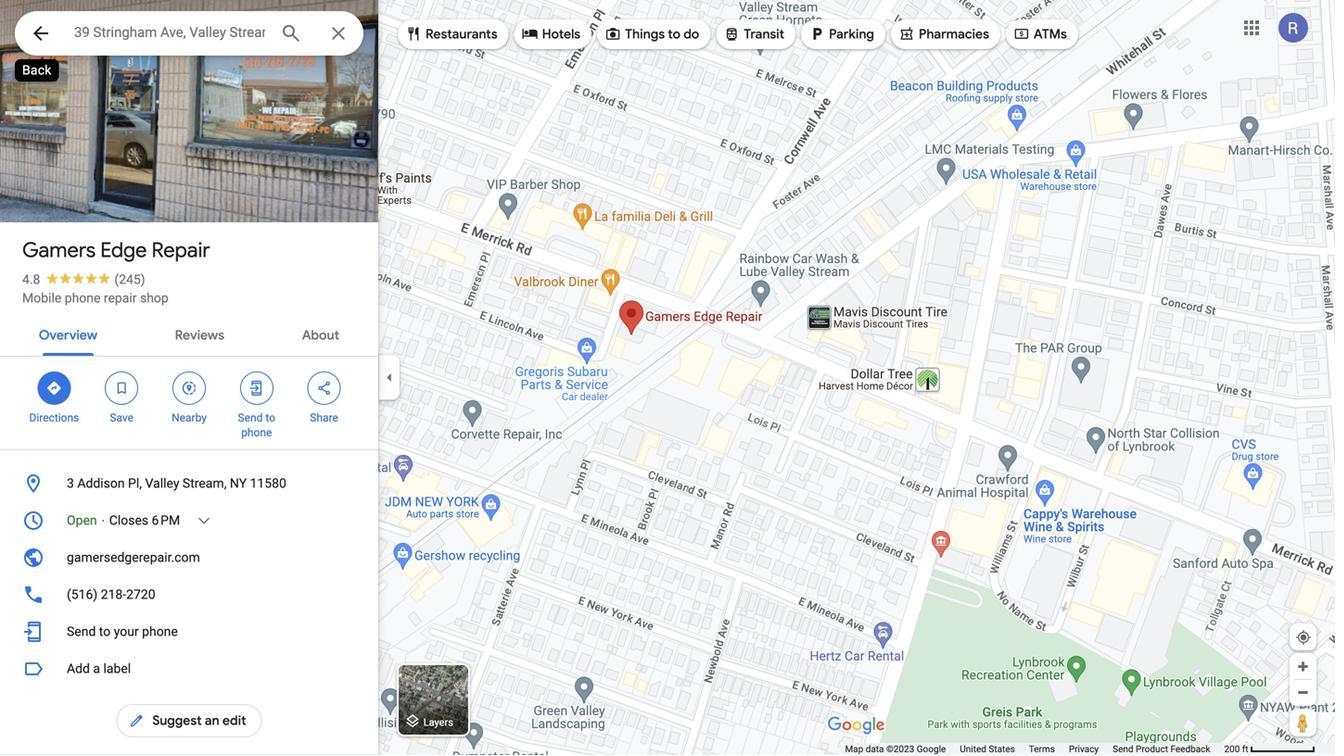 Task type: vqa. For each thing, say whether or not it's contained in the screenshot.


Task type: locate. For each thing, give the bounding box(es) containing it.
to inside "button"
[[99, 625, 111, 640]]


[[605, 24, 621, 44]]

united
[[960, 744, 987, 755]]

369 photos
[[47, 184, 122, 201]]

hotels
[[542, 26, 581, 43]]

0 horizontal spatial to
[[99, 625, 111, 640]]

1 horizontal spatial phone
[[142, 625, 178, 640]]

(516) 218-2720 button
[[0, 577, 378, 614]]

 parking
[[809, 24, 875, 44]]

1 vertical spatial to
[[266, 412, 275, 425]]

1 horizontal spatial to
[[266, 412, 275, 425]]

245 reviews element
[[114, 272, 145, 287]]

 pharmacies
[[899, 24, 989, 44]]

mobile
[[22, 291, 61, 306]]

 button
[[15, 11, 67, 59]]

1 vertical spatial phone
[[241, 427, 272, 440]]

save
[[110, 412, 134, 425]]

about
[[302, 327, 340, 344]]

tab list containing overview
[[0, 312, 378, 356]]

label
[[103, 662, 131, 677]]

39 Stringham Ave, Valley Stream, NY 11580 field
[[15, 11, 364, 56]]

send down '(516)'
[[67, 625, 96, 640]]

parking
[[829, 26, 875, 43]]

3 addison pl, valley stream, ny 11580
[[67, 476, 286, 492]]

information for gamers edge repair region
[[0, 466, 378, 651]]

send product feedback
[[1113, 744, 1211, 755]]

stream,
[[183, 476, 227, 492]]

0 horizontal spatial phone
[[65, 291, 101, 306]]

4.8
[[22, 272, 40, 287]]

overview
[[39, 327, 97, 344]]

data
[[866, 744, 884, 755]]

united states
[[960, 744, 1015, 755]]

gamersedgerepair.com
[[67, 550, 200, 566]]

2 horizontal spatial to
[[668, 26, 681, 43]]

send left product
[[1113, 744, 1134, 755]]

terms button
[[1029, 744, 1055, 756]]

pharmacies
[[919, 26, 989, 43]]

1 horizontal spatial send
[[238, 412, 263, 425]]


[[248, 378, 265, 399]]

directions
[[29, 412, 79, 425]]

ny
[[230, 476, 247, 492]]

(516) 218-2720
[[67, 588, 155, 603]]

open
[[67, 513, 97, 529]]

 atms
[[1014, 24, 1067, 44]]

repair
[[152, 237, 210, 263]]

 hotels
[[522, 24, 581, 44]]

feedback
[[1171, 744, 1211, 755]]

2 vertical spatial phone
[[142, 625, 178, 640]]

1 vertical spatial send
[[67, 625, 96, 640]]

to for send to phone
[[266, 412, 275, 425]]

2 horizontal spatial phone
[[241, 427, 272, 440]]

send inside send to phone
[[238, 412, 263, 425]]

privacy
[[1069, 744, 1099, 755]]

footer containing map data ©2023 google
[[845, 744, 1225, 756]]

reviews button
[[160, 312, 239, 356]]

repair
[[104, 291, 137, 306]]

2 horizontal spatial send
[[1113, 744, 1134, 755]]

send down ''
[[238, 412, 263, 425]]

to left your
[[99, 625, 111, 640]]

phone down ''
[[241, 427, 272, 440]]

2 vertical spatial to
[[99, 625, 111, 640]]

phone
[[65, 291, 101, 306], [241, 427, 272, 440], [142, 625, 178, 640]]

send for send to your phone
[[67, 625, 96, 640]]


[[1014, 24, 1030, 44]]

tab list
[[0, 312, 378, 356]]

0 vertical spatial send
[[238, 412, 263, 425]]

0 vertical spatial to
[[668, 26, 681, 43]]

3
[[67, 476, 74, 492]]

google maps element
[[0, 0, 1335, 756]]

6 pm
[[152, 513, 180, 529]]

suggest
[[152, 713, 202, 730]]

collapse side panel image
[[379, 368, 400, 388]]

layers
[[424, 717, 453, 729]]

atms
[[1034, 26, 1067, 43]]

an
[[205, 713, 219, 730]]

to
[[668, 26, 681, 43], [266, 412, 275, 425], [99, 625, 111, 640]]

send inside "button"
[[67, 625, 96, 640]]

footer inside google maps element
[[845, 744, 1225, 756]]

send to phone
[[238, 412, 275, 440]]

2 vertical spatial send
[[1113, 744, 1134, 755]]

phone inside "button"
[[142, 625, 178, 640]]

phone right your
[[142, 625, 178, 640]]

0 vertical spatial phone
[[65, 291, 101, 306]]

 search field
[[15, 11, 364, 59]]

gamers
[[22, 237, 96, 263]]

terms
[[1029, 744, 1055, 755]]

a
[[93, 662, 100, 677]]

 transit
[[724, 24, 785, 44]]

addison
[[77, 476, 125, 492]]

to left do
[[668, 26, 681, 43]]

to left share
[[266, 412, 275, 425]]

united states button
[[960, 744, 1015, 756]]

hours image
[[22, 510, 45, 532]]

footer
[[845, 744, 1225, 756]]

privacy button
[[1069, 744, 1099, 756]]

phone inside send to phone
[[241, 427, 272, 440]]

0 horizontal spatial send
[[67, 625, 96, 640]]

map
[[845, 744, 864, 755]]

gamers edge repair main content
[[0, 0, 387, 756]]

phone down 4.8 stars image
[[65, 291, 101, 306]]

send inside 'button'
[[1113, 744, 1134, 755]]

open ⋅ closes 6 pm
[[67, 513, 180, 529]]

 suggest an edit
[[128, 711, 246, 732]]

to inside send to phone
[[266, 412, 275, 425]]

actions for gamers edge repair region
[[0, 357, 378, 450]]

None field
[[74, 21, 265, 44]]



Task type: describe. For each thing, give the bounding box(es) containing it.
zoom in image
[[1297, 660, 1310, 674]]

add
[[67, 662, 90, 677]]

2720
[[126, 588, 155, 603]]


[[181, 378, 198, 399]]

overview button
[[24, 312, 112, 356]]

photos
[[76, 184, 122, 201]]

369
[[47, 184, 72, 201]]

(245)
[[114, 272, 145, 287]]

show your location image
[[1296, 630, 1312, 646]]

states
[[989, 744, 1015, 755]]

⋅
[[100, 513, 106, 529]]

add a label button
[[0, 651, 378, 688]]

pl,
[[128, 476, 142, 492]]

none field inside 39 stringham ave, valley stream, ny 11580 field
[[74, 21, 265, 44]]

about button
[[287, 312, 354, 356]]

to for send to your phone
[[99, 625, 111, 640]]

218-
[[101, 588, 126, 603]]

do
[[684, 26, 700, 43]]

show open hours for the week image
[[196, 513, 213, 530]]

369 photos button
[[14, 176, 129, 209]]

show street view coverage image
[[1290, 709, 1317, 737]]

send for send to phone
[[238, 412, 263, 425]]

gamers edge repair
[[22, 237, 210, 263]]

 restaurants
[[405, 24, 498, 44]]

4.8 stars image
[[40, 272, 114, 284]]

things
[[625, 26, 665, 43]]

200 ft
[[1225, 744, 1249, 755]]

photo of gamers edge repair image
[[0, 0, 387, 223]]

closes
[[109, 513, 148, 529]]

send for send product feedback
[[1113, 744, 1134, 755]]

nearby
[[172, 412, 207, 425]]


[[899, 24, 915, 44]]

(516)
[[67, 588, 98, 603]]

share
[[310, 412, 338, 425]]

your
[[114, 625, 139, 640]]

google account: ruby anderson  
(rubyanndersson@gmail.com) image
[[1279, 13, 1309, 43]]


[[30, 20, 52, 47]]

transit
[[744, 26, 785, 43]]

ft
[[1243, 744, 1249, 755]]

edit
[[222, 713, 246, 730]]

valley
[[145, 476, 179, 492]]

phone inside button
[[65, 291, 101, 306]]

 things to do
[[605, 24, 700, 44]]

3 addison pl, valley stream, ny 11580 button
[[0, 466, 378, 503]]

mobile phone repair shop button
[[22, 289, 169, 308]]

200 ft button
[[1225, 744, 1316, 755]]


[[113, 378, 130, 399]]


[[46, 378, 63, 399]]


[[405, 24, 422, 44]]

gamersedgerepair.com link
[[0, 540, 378, 577]]

restaurants
[[426, 26, 498, 43]]

11580
[[250, 476, 286, 492]]

product
[[1136, 744, 1169, 755]]

200
[[1225, 744, 1240, 755]]

map data ©2023 google
[[845, 744, 946, 755]]

send to your phone button
[[0, 614, 378, 651]]

tab list inside gamers edge repair main content
[[0, 312, 378, 356]]

mobile phone repair shop
[[22, 291, 169, 306]]

edge
[[100, 237, 147, 263]]

to inside  things to do
[[668, 26, 681, 43]]


[[522, 24, 539, 44]]

send to your phone
[[67, 625, 178, 640]]

reviews
[[175, 327, 224, 344]]

add a label
[[67, 662, 131, 677]]

send product feedback button
[[1113, 744, 1211, 756]]


[[724, 24, 740, 44]]

google
[[917, 744, 946, 755]]

zoom out image
[[1297, 686, 1310, 700]]


[[809, 24, 825, 44]]


[[316, 378, 333, 399]]

shop
[[140, 291, 169, 306]]



